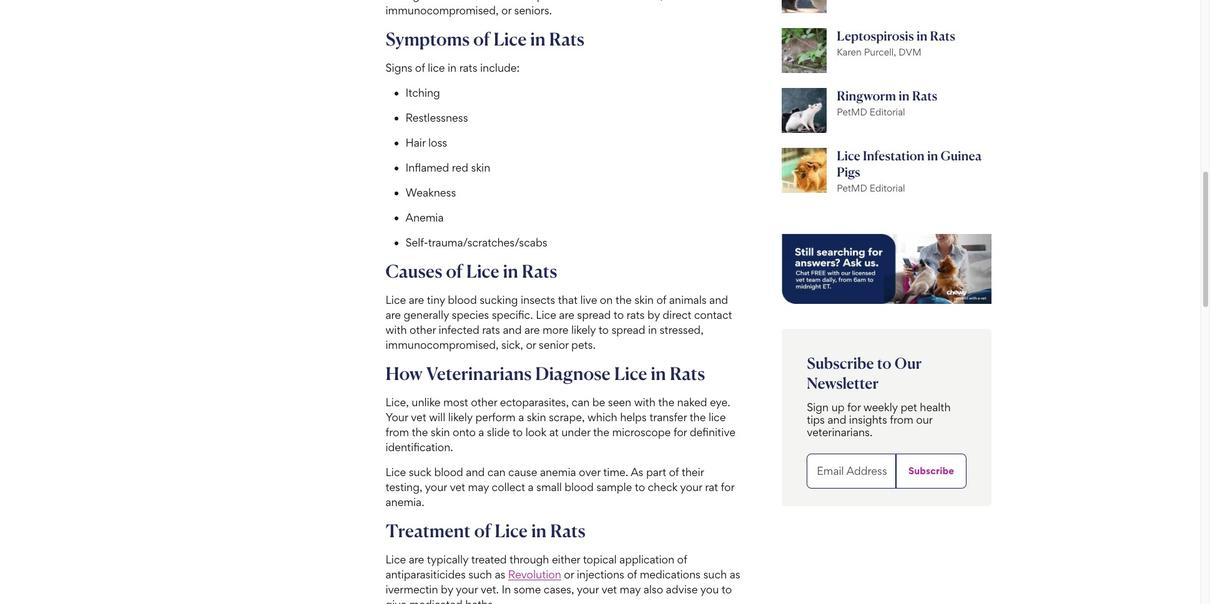 Task type: describe. For each thing, give the bounding box(es) containing it.
blood inside lice are tiny blood sucking insects that live on the skin of animals and are generally species specific. lice are spread to rats by direct contact with other infected rats and are more likely to spread in stressed, immunocompromised, sick, or senior pets.
[[448, 294, 477, 307]]

lice inside lice are typically treated through either topical application of antiparasiticides such as
[[386, 553, 406, 567]]

self-trauma/scratches/scabs
[[406, 236, 547, 249]]

onto
[[453, 426, 476, 439]]

direct
[[663, 309, 691, 322]]

treated
[[471, 553, 507, 567]]

species
[[452, 309, 489, 322]]

pigs
[[837, 164, 860, 180]]

application
[[619, 553, 674, 567]]

microscope
[[612, 426, 671, 439]]

lice suck blood and can cause anemia over time. as part of their testing, your vet may collect a small blood sample to check your rat for anemia.
[[386, 466, 734, 509]]

editorial inside ringworm in rats petmd editorial
[[870, 106, 905, 118]]

skin down will
[[431, 426, 450, 439]]

lice are typically treated through either topical application of antiparasiticides such as
[[386, 553, 687, 582]]

of inside lice are tiny blood sucking insects that live on the skin of animals and are generally species specific. lice are spread to rats by direct contact with other infected rats and are more likely to spread in stressed, immunocompromised, sick, or senior pets.
[[657, 294, 666, 307]]

to down on
[[599, 324, 609, 337]]

from inside lice, unlike most other ectoparasites, can be seen with the naked eye. your vet will likely perform a skin scrape, which helps transfer the lice from the skin onto a slide to look at under the microscope for definitive identification.
[[386, 426, 409, 439]]

insights
[[849, 413, 887, 426]]

antiparasiticides
[[386, 568, 466, 582]]

under
[[562, 426, 590, 439]]

lice up include:
[[494, 28, 527, 50]]

sample
[[596, 481, 632, 494]]

trauma/scratches/scabs
[[428, 236, 547, 249]]

your down suck on the bottom left
[[425, 481, 447, 494]]

treatment
[[386, 520, 471, 542]]

medications
[[640, 568, 701, 582]]

diagnose
[[535, 363, 611, 385]]

for inside lice, unlike most other ectoparasites, can be seen with the naked eye. your vet will likely perform a skin scrape, which helps transfer the lice from the skin onto a slide to look at under the microscope for definitive identification.
[[674, 426, 687, 439]]

vet inside lice, unlike most other ectoparasites, can be seen with the naked eye. your vet will likely perform a skin scrape, which helps transfer the lice from the skin onto a slide to look at under the microscope for definitive identification.
[[411, 411, 426, 424]]

purcell,
[[864, 46, 896, 58]]

guinea
[[941, 148, 982, 164]]

tips
[[807, 413, 825, 426]]

0 vertical spatial lice
[[428, 61, 445, 74]]

likely inside lice are tiny blood sucking insects that live on the skin of animals and are generally species specific. lice are spread to rats by direct contact with other infected rats and are more likely to spread in stressed, immunocompromised, sick, or senior pets.
[[571, 324, 596, 337]]

in inside ringworm in rats petmd editorial
[[899, 88, 910, 104]]

health
[[920, 401, 951, 414]]

advise
[[666, 583, 698, 597]]

to inside lice, unlike most other ectoparasites, can be seen with the naked eye. your vet will likely perform a skin scrape, which helps transfer the lice from the skin onto a slide to look at under the microscope for definitive identification.
[[513, 426, 523, 439]]

rat
[[705, 481, 718, 494]]

as inside or injections of medications such as ivermectin by your vet. in some cases, your vet may also advise you to give medicated baths.
[[730, 568, 740, 582]]

1 vertical spatial blood
[[434, 466, 463, 479]]

perform
[[476, 411, 516, 424]]

our
[[895, 354, 922, 373]]

seen
[[608, 396, 631, 409]]

scrape,
[[549, 411, 585, 424]]

topical
[[583, 553, 617, 567]]

of inside or injections of medications such as ivermectin by your vet. in some cases, your vet may also advise you to give medicated baths.
[[627, 568, 637, 582]]

your down the their
[[680, 481, 702, 494]]

are inside lice are typically treated through either topical application of antiparasiticides such as
[[409, 553, 424, 567]]

eye.
[[710, 396, 730, 409]]

are left the generally
[[386, 309, 401, 322]]

lice infestation in guinea pigs petmd editorial
[[837, 148, 982, 194]]

can inside lice, unlike most other ectoparasites, can be seen with the naked eye. your vet will likely perform a skin scrape, which helps transfer the lice from the skin onto a slide to look at under the microscope for definitive identification.
[[572, 396, 590, 409]]

sucking
[[480, 294, 518, 307]]

lice up seen
[[614, 363, 647, 385]]

skin inside lice are tiny blood sucking insects that live on the skin of animals and are generally species specific. lice are spread to rats by direct contact with other infected rats and are more likely to spread in stressed, immunocompromised, sick, or senior pets.
[[635, 294, 654, 307]]

insects
[[521, 294, 555, 307]]

up
[[832, 401, 845, 414]]

2 horizontal spatial rats
[[627, 309, 645, 322]]

inflamed
[[406, 161, 449, 174]]

veterinarians
[[426, 363, 532, 385]]

weekly
[[864, 401, 898, 414]]

for inside lice suck blood and can cause anemia over time. as part of their testing, your vet may collect a small blood sample to check your rat for anemia.
[[721, 481, 734, 494]]

on
[[600, 294, 613, 307]]

our
[[916, 413, 933, 426]]

look
[[526, 426, 547, 439]]

how veterinarians diagnose lice in rats
[[386, 363, 705, 385]]

more
[[543, 324, 569, 337]]

or inside or injections of medications such as ivermectin by your vet. in some cases, your vet may also advise you to give medicated baths.
[[564, 568, 574, 582]]

veterinarians.
[[807, 426, 873, 439]]

the down which
[[593, 426, 609, 439]]

naked
[[677, 396, 707, 409]]

subscribe button
[[896, 454, 967, 489]]

and inside lice suck blood and can cause anemia over time. as part of their testing, your vet may collect a small blood sample to check your rat for anemia.
[[466, 466, 485, 479]]

tiny
[[427, 294, 445, 307]]

lice down causes
[[386, 294, 406, 307]]

lice down insects
[[536, 309, 556, 322]]

injections
[[577, 568, 624, 582]]

ectoparasites,
[[500, 396, 569, 409]]

will
[[429, 411, 445, 424]]

you
[[700, 583, 719, 597]]

specific.
[[492, 309, 533, 322]]

hair loss
[[406, 136, 447, 149]]

lice inside lice, unlike most other ectoparasites, can be seen with the naked eye. your vet will likely perform a skin scrape, which helps transfer the lice from the skin onto a slide to look at under the microscope for definitive identification.
[[709, 411, 726, 424]]

rats inside ringworm in rats petmd editorial
[[912, 88, 937, 104]]

lice,
[[386, 396, 409, 409]]

to left the direct
[[614, 309, 624, 322]]

helps
[[620, 411, 647, 424]]

live
[[580, 294, 597, 307]]

pets.
[[571, 339, 596, 352]]

signs
[[386, 61, 412, 74]]

2 vertical spatial blood
[[565, 481, 594, 494]]

over
[[579, 466, 601, 479]]

definitive
[[690, 426, 736, 439]]

1 horizontal spatial spread
[[612, 324, 645, 337]]

in
[[502, 583, 511, 597]]

generally
[[404, 309, 449, 322]]

0 vertical spatial a
[[518, 411, 524, 424]]

a inside lice suck blood and can cause anemia over time. as part of their testing, your vet may collect a small blood sample to check your rat for anemia.
[[528, 481, 534, 494]]

vet inside or injections of medications such as ivermectin by your vet. in some cases, your vet may also advise you to give medicated baths.
[[602, 583, 617, 597]]

leptospirosis
[[837, 28, 914, 44]]

stressed,
[[660, 324, 704, 337]]

by inside lice are tiny blood sucking insects that live on the skin of animals and are generally species specific. lice are spread to rats by direct contact with other infected rats and are more likely to spread in stressed, immunocompromised, sick, or senior pets.
[[647, 309, 660, 322]]

vet.
[[481, 583, 499, 597]]

to inside lice suck blood and can cause anemia over time. as part of their testing, your vet may collect a small blood sample to check your rat for anemia.
[[635, 481, 645, 494]]

causes of lice in rats
[[386, 260, 557, 282]]



Task type: vqa. For each thing, say whether or not it's contained in the screenshot.
1st the Kaela Schraer, DVM from the top
no



Task type: locate. For each thing, give the bounding box(es) containing it.
the up the transfer
[[658, 396, 674, 409]]

likely
[[571, 324, 596, 337], [448, 411, 473, 424]]

anemia.
[[386, 496, 424, 509]]

at
[[549, 426, 559, 439]]

0 vertical spatial with
[[386, 324, 407, 337]]

editorial inside lice infestation in guinea pigs petmd editorial
[[870, 182, 905, 194]]

unlike
[[412, 396, 441, 409]]

pet
[[901, 401, 917, 414]]

1 horizontal spatial lice
[[709, 411, 726, 424]]

1 horizontal spatial with
[[634, 396, 656, 409]]

0 horizontal spatial rats
[[459, 61, 477, 74]]

suck
[[409, 466, 431, 479]]

other inside lice, unlike most other ectoparasites, can be seen with the naked eye. your vet will likely perform a skin scrape, which helps transfer the lice from the skin onto a slide to look at under the microscope for definitive identification.
[[471, 396, 497, 409]]

0 horizontal spatial may
[[468, 481, 489, 494]]

editorial down ringworm
[[870, 106, 905, 118]]

of right 'part'
[[669, 466, 679, 479]]

for inside 'sign up for weekly pet health tips and insights from our veterinarians.'
[[847, 401, 861, 414]]

0 horizontal spatial from
[[386, 426, 409, 439]]

lice up itching
[[428, 61, 445, 74]]

may left collect
[[468, 481, 489, 494]]

petmd inside ringworm in rats petmd editorial
[[837, 106, 867, 118]]

with up helps
[[634, 396, 656, 409]]

2 vertical spatial for
[[721, 481, 734, 494]]

be
[[592, 396, 605, 409]]

spread down on
[[612, 324, 645, 337]]

for right up
[[847, 401, 861, 414]]

0 vertical spatial blood
[[448, 294, 477, 307]]

rats left the direct
[[627, 309, 645, 322]]

are left more
[[524, 324, 540, 337]]

other up perform
[[471, 396, 497, 409]]

1 horizontal spatial other
[[471, 396, 497, 409]]

0 vertical spatial for
[[847, 401, 861, 414]]

2 editorial from the top
[[870, 182, 905, 194]]

1 horizontal spatial by
[[647, 309, 660, 322]]

from left our
[[890, 413, 913, 426]]

subscribe for subscribe
[[908, 465, 954, 477]]

0 vertical spatial may
[[468, 481, 489, 494]]

a down cause at the bottom left of page
[[528, 481, 534, 494]]

0 horizontal spatial by
[[441, 583, 453, 597]]

and up contact at the right bottom
[[709, 294, 728, 307]]

lice up pigs
[[837, 148, 860, 164]]

subscribe for subscribe to our newsletter
[[807, 354, 874, 373]]

spread
[[577, 309, 611, 322], [612, 324, 645, 337]]

to left our
[[877, 354, 892, 373]]

to right you
[[722, 583, 732, 597]]

editorial
[[870, 106, 905, 118], [870, 182, 905, 194]]

contact
[[694, 309, 732, 322]]

in inside lice infestation in guinea pigs petmd editorial
[[927, 148, 938, 164]]

through
[[510, 553, 549, 567]]

of up medications
[[677, 553, 687, 567]]

newsletter
[[807, 374, 879, 393]]

of inside lice are typically treated through either topical application of antiparasiticides such as
[[677, 553, 687, 567]]

such inside or injections of medications such as ivermectin by your vet. in some cases, your vet may also advise you to give medicated baths.
[[703, 568, 727, 582]]

0 horizontal spatial vet
[[411, 411, 426, 424]]

as
[[631, 466, 643, 479]]

the right on
[[616, 294, 632, 307]]

anemia
[[540, 466, 576, 479]]

1 vertical spatial lice
[[709, 411, 726, 424]]

rats
[[459, 61, 477, 74], [627, 309, 645, 322], [482, 324, 500, 337]]

causes
[[386, 260, 442, 282]]

1 horizontal spatial for
[[721, 481, 734, 494]]

2 such from the left
[[703, 568, 727, 582]]

0 vertical spatial editorial
[[870, 106, 905, 118]]

ivermectin
[[386, 583, 438, 597]]

0 vertical spatial subscribe
[[807, 354, 874, 373]]

vet down injections
[[602, 583, 617, 597]]

from down your on the bottom of page
[[386, 426, 409, 439]]

other inside lice are tiny blood sucking insects that live on the skin of animals and are generally species specific. lice are spread to rats by direct contact with other infected rats and are more likely to spread in stressed, immunocompromised, sick, or senior pets.
[[410, 324, 436, 337]]

petmd down ringworm
[[837, 106, 867, 118]]

0 vertical spatial vet
[[411, 411, 426, 424]]

2 vertical spatial a
[[528, 481, 534, 494]]

symptoms
[[386, 28, 470, 50]]

2 as from the left
[[730, 568, 740, 582]]

1 horizontal spatial such
[[703, 568, 727, 582]]

signs of lice in rats include:
[[386, 61, 520, 74]]

symptoms of lice in rats
[[386, 28, 585, 50]]

1 petmd from the top
[[837, 106, 867, 118]]

small
[[536, 481, 562, 494]]

to down as
[[635, 481, 645, 494]]

1 vertical spatial can
[[488, 466, 506, 479]]

to
[[614, 309, 624, 322], [599, 324, 609, 337], [877, 354, 892, 373], [513, 426, 523, 439], [635, 481, 645, 494], [722, 583, 732, 597]]

some
[[514, 583, 541, 597]]

1 vertical spatial with
[[634, 396, 656, 409]]

of down self-trauma/scratches/scabs
[[446, 260, 463, 282]]

and down onto
[[466, 466, 485, 479]]

leptospirosis in rats karen purcell, dvm
[[837, 28, 955, 58]]

time.
[[603, 466, 628, 479]]

ringworm in rats petmd editorial
[[837, 88, 937, 118]]

most
[[443, 396, 468, 409]]

1 horizontal spatial can
[[572, 396, 590, 409]]

vet inside lice suck blood and can cause anemia over time. as part of their testing, your vet may collect a small blood sample to check your rat for anemia.
[[450, 481, 465, 494]]

weakness
[[406, 186, 456, 199]]

None email field
[[807, 454, 896, 489]]

petmd inside lice infestation in guinea pigs petmd editorial
[[837, 182, 867, 194]]

1 vertical spatial other
[[471, 396, 497, 409]]

revolution
[[508, 568, 561, 582]]

for
[[847, 401, 861, 414], [674, 426, 687, 439], [721, 481, 734, 494]]

itching
[[406, 86, 440, 99]]

0 vertical spatial likely
[[571, 324, 596, 337]]

get instant vet help via chat or video. connect with a vet. chewy health image
[[782, 234, 992, 304]]

for down the transfer
[[674, 426, 687, 439]]

with down the generally
[[386, 324, 407, 337]]

a down ectoparasites,
[[518, 411, 524, 424]]

rats down species
[[482, 324, 500, 337]]

0 horizontal spatial spread
[[577, 309, 611, 322]]

can left be
[[572, 396, 590, 409]]

1 horizontal spatial vet
[[450, 481, 465, 494]]

for right the rat
[[721, 481, 734, 494]]

a left slide
[[479, 426, 484, 439]]

1 vertical spatial subscribe
[[908, 465, 954, 477]]

1 vertical spatial by
[[441, 583, 453, 597]]

vet down "unlike"
[[411, 411, 426, 424]]

lice inside lice infestation in guinea pigs petmd editorial
[[837, 148, 860, 164]]

2 petmd from the top
[[837, 182, 867, 194]]

or injections of medications such as ivermectin by your vet. in some cases, your vet may also advise you to give medicated baths.
[[386, 568, 740, 604]]

1 as from the left
[[495, 568, 505, 582]]

0 horizontal spatial a
[[479, 426, 484, 439]]

2 horizontal spatial a
[[528, 481, 534, 494]]

sign
[[807, 401, 829, 414]]

1 horizontal spatial rats
[[482, 324, 500, 337]]

or right sick,
[[526, 339, 536, 352]]

subscribe up newsletter
[[807, 354, 874, 373]]

revolution link
[[508, 568, 561, 582]]

to inside or injections of medications such as ivermectin by your vet. in some cases, your vet may also advise you to give medicated baths.
[[722, 583, 732, 597]]

0 vertical spatial by
[[647, 309, 660, 322]]

by up medicated
[[441, 583, 453, 597]]

restlessness
[[406, 111, 468, 124]]

1 vertical spatial or
[[564, 568, 574, 582]]

inflamed red skin
[[406, 161, 490, 174]]

or down either
[[564, 568, 574, 582]]

0 horizontal spatial or
[[526, 339, 536, 352]]

the inside lice are tiny blood sucking insects that live on the skin of animals and are generally species specific. lice are spread to rats by direct contact with other infected rats and are more likely to spread in stressed, immunocompromised, sick, or senior pets.
[[616, 294, 632, 307]]

as inside lice are typically treated through either topical application of antiparasiticides such as
[[495, 568, 505, 582]]

of inside lice suck blood and can cause anemia over time. as part of their testing, your vet may collect a small blood sample to check your rat for anemia.
[[669, 466, 679, 479]]

infected
[[439, 324, 479, 337]]

likely up onto
[[448, 411, 473, 424]]

1 editorial from the top
[[870, 106, 905, 118]]

0 horizontal spatial likely
[[448, 411, 473, 424]]

lice are tiny blood sucking insects that live on the skin of animals and are generally species specific. lice are spread to rats by direct contact with other infected rats and are more likely to spread in stressed, immunocompromised, sick, or senior pets.
[[386, 294, 732, 352]]

with inside lice are tiny blood sucking insects that live on the skin of animals and are generally species specific. lice are spread to rats by direct contact with other infected rats and are more likely to spread in stressed, immunocompromised, sick, or senior pets.
[[386, 324, 407, 337]]

0 horizontal spatial for
[[674, 426, 687, 439]]

infestation
[[863, 148, 925, 164]]

1 vertical spatial for
[[674, 426, 687, 439]]

vet
[[411, 411, 426, 424], [450, 481, 465, 494], [602, 583, 617, 597]]

in inside lice are tiny blood sucking insects that live on the skin of animals and are generally species specific. lice are spread to rats by direct contact with other infected rats and are more likely to spread in stressed, immunocompromised, sick, or senior pets.
[[648, 324, 657, 337]]

lice down "eye." on the right bottom
[[709, 411, 726, 424]]

and up sick,
[[503, 324, 522, 337]]

with inside lice, unlike most other ectoparasites, can be seen with the naked eye. your vet will likely perform a skin scrape, which helps transfer the lice from the skin onto a slide to look at under the microscope for definitive identification.
[[634, 396, 656, 409]]

testing,
[[386, 481, 422, 494]]

may inside or injections of medications such as ivermectin by your vet. in some cases, your vet may also advise you to give medicated baths.
[[620, 583, 641, 597]]

of right the signs
[[415, 61, 425, 74]]

spread down live
[[577, 309, 611, 322]]

how
[[386, 363, 423, 385]]

may left also
[[620, 583, 641, 597]]

in inside leptospirosis in rats karen purcell, dvm
[[917, 28, 928, 44]]

either
[[552, 553, 580, 567]]

0 vertical spatial can
[[572, 396, 590, 409]]

skin right on
[[635, 294, 654, 307]]

rats inside leptospirosis in rats karen purcell, dvm
[[930, 28, 955, 44]]

collect
[[492, 481, 525, 494]]

immunocompromised,
[[386, 339, 499, 352]]

such
[[468, 568, 492, 582], [703, 568, 727, 582]]

cause
[[508, 466, 537, 479]]

baths.
[[465, 598, 495, 604]]

of up include:
[[473, 28, 490, 50]]

0 vertical spatial spread
[[577, 309, 611, 322]]

by left the direct
[[647, 309, 660, 322]]

1 vertical spatial rats
[[627, 309, 645, 322]]

that
[[558, 294, 578, 307]]

1 vertical spatial editorial
[[870, 182, 905, 194]]

blood up species
[[448, 294, 477, 307]]

which
[[588, 411, 617, 424]]

by inside or injections of medications such as ivermectin by your vet. in some cases, your vet may also advise you to give medicated baths.
[[441, 583, 453, 597]]

1 horizontal spatial or
[[564, 568, 574, 582]]

the up identification.
[[412, 426, 428, 439]]

0 vertical spatial petmd
[[837, 106, 867, 118]]

also
[[644, 583, 663, 597]]

of up the direct
[[657, 294, 666, 307]]

2 horizontal spatial for
[[847, 401, 861, 414]]

cases,
[[544, 583, 574, 597]]

1 horizontal spatial subscribe
[[908, 465, 954, 477]]

of down application
[[627, 568, 637, 582]]

2 horizontal spatial vet
[[602, 583, 617, 597]]

your up baths.
[[456, 583, 478, 597]]

can up collect
[[488, 466, 506, 479]]

lice up antiparasiticides
[[386, 553, 406, 567]]

lice
[[494, 28, 527, 50], [837, 148, 860, 164], [466, 260, 499, 282], [386, 294, 406, 307], [536, 309, 556, 322], [614, 363, 647, 385], [386, 466, 406, 479], [495, 520, 528, 542], [386, 553, 406, 567]]

the down naked
[[690, 411, 706, 424]]

such inside lice are typically treated through either topical application of antiparasiticides such as
[[468, 568, 492, 582]]

subscribe inside subscribe to our newsletter
[[807, 354, 874, 373]]

0 vertical spatial or
[[526, 339, 536, 352]]

1 horizontal spatial from
[[890, 413, 913, 426]]

editorial down infestation
[[870, 182, 905, 194]]

1 vertical spatial may
[[620, 583, 641, 597]]

1 vertical spatial a
[[479, 426, 484, 439]]

treatment of lice in rats
[[386, 520, 586, 542]]

0 horizontal spatial with
[[386, 324, 407, 337]]

such down 'treated'
[[468, 568, 492, 582]]

0 horizontal spatial can
[[488, 466, 506, 479]]

skin up look
[[527, 411, 546, 424]]

1 such from the left
[[468, 568, 492, 582]]

lice up testing,
[[386, 466, 406, 479]]

2 vertical spatial vet
[[602, 583, 617, 597]]

your down injections
[[577, 583, 599, 597]]

from inside 'sign up for weekly pet health tips and insights from our veterinarians.'
[[890, 413, 913, 426]]

other down the generally
[[410, 324, 436, 337]]

and inside 'sign up for weekly pet health tips and insights from our veterinarians.'
[[828, 413, 846, 426]]

are up antiparasiticides
[[409, 553, 424, 567]]

subscribe inside subscribe button
[[908, 465, 954, 477]]

are down that
[[559, 309, 574, 322]]

0 horizontal spatial subscribe
[[807, 354, 874, 373]]

slide
[[487, 426, 510, 439]]

0 horizontal spatial lice
[[428, 61, 445, 74]]

1 horizontal spatial may
[[620, 583, 641, 597]]

to inside subscribe to our newsletter
[[877, 354, 892, 373]]

blood
[[448, 294, 477, 307], [434, 466, 463, 479], [565, 481, 594, 494]]

are
[[409, 294, 424, 307], [386, 309, 401, 322], [559, 309, 574, 322], [524, 324, 540, 337], [409, 553, 424, 567]]

rats left include:
[[459, 61, 477, 74]]

of up 'treated'
[[474, 520, 491, 542]]

give
[[386, 598, 407, 604]]

0 vertical spatial other
[[410, 324, 436, 337]]

part
[[646, 466, 666, 479]]

subscribe to our newsletter
[[807, 354, 922, 393]]

or inside lice are tiny blood sucking insects that live on the skin of animals and are generally species specific. lice are spread to rats by direct contact with other infected rats and are more likely to spread in stressed, immunocompromised, sick, or senior pets.
[[526, 339, 536, 352]]

0 vertical spatial rats
[[459, 61, 477, 74]]

can inside lice suck blood and can cause anemia over time. as part of their testing, your vet may collect a small blood sample to check your rat for anemia.
[[488, 466, 506, 479]]

identification.
[[386, 441, 453, 454]]

your
[[386, 411, 408, 424]]

lice down trauma/scratches/scabs
[[466, 260, 499, 282]]

such up you
[[703, 568, 727, 582]]

likely inside lice, unlike most other ectoparasites, can be seen with the naked eye. your vet will likely perform a skin scrape, which helps transfer the lice from the skin onto a slide to look at under the microscope for definitive identification.
[[448, 411, 473, 424]]

hair
[[406, 136, 426, 149]]

blood down over
[[565, 481, 594, 494]]

petmd down pigs
[[837, 182, 867, 194]]

skin right red
[[471, 161, 490, 174]]

0 horizontal spatial other
[[410, 324, 436, 337]]

0 horizontal spatial as
[[495, 568, 505, 582]]

1 horizontal spatial likely
[[571, 324, 596, 337]]

and right tips
[[828, 413, 846, 426]]

0 horizontal spatial such
[[468, 568, 492, 582]]

1 vertical spatial likely
[[448, 411, 473, 424]]

1 vertical spatial vet
[[450, 481, 465, 494]]

subscribe
[[807, 354, 874, 373], [908, 465, 954, 477]]

blood right suck on the bottom left
[[434, 466, 463, 479]]

include:
[[480, 61, 520, 74]]

subscribe down our
[[908, 465, 954, 477]]

may inside lice suck blood and can cause anemia over time. as part of their testing, your vet may collect a small blood sample to check your rat for anemia.
[[468, 481, 489, 494]]

your
[[425, 481, 447, 494], [680, 481, 702, 494], [456, 583, 478, 597], [577, 583, 599, 597]]

lice inside lice suck blood and can cause anemia over time. as part of their testing, your vet may collect a small blood sample to check your rat for anemia.
[[386, 466, 406, 479]]

loss
[[428, 136, 447, 149]]

senior
[[539, 339, 569, 352]]

lice, unlike most other ectoparasites, can be seen with the naked eye. your vet will likely perform a skin scrape, which helps transfer the lice from the skin onto a slide to look at under the microscope for definitive identification.
[[386, 396, 736, 454]]

likely up pets.
[[571, 324, 596, 337]]

2 vertical spatial rats
[[482, 324, 500, 337]]

vet left collect
[[450, 481, 465, 494]]

red
[[452, 161, 468, 174]]

1 vertical spatial petmd
[[837, 182, 867, 194]]

to left look
[[513, 426, 523, 439]]

1 horizontal spatial as
[[730, 568, 740, 582]]

medicated
[[409, 598, 463, 604]]

1 horizontal spatial a
[[518, 411, 524, 424]]

are up the generally
[[409, 294, 424, 307]]

lice up through
[[495, 520, 528, 542]]

1 vertical spatial spread
[[612, 324, 645, 337]]



